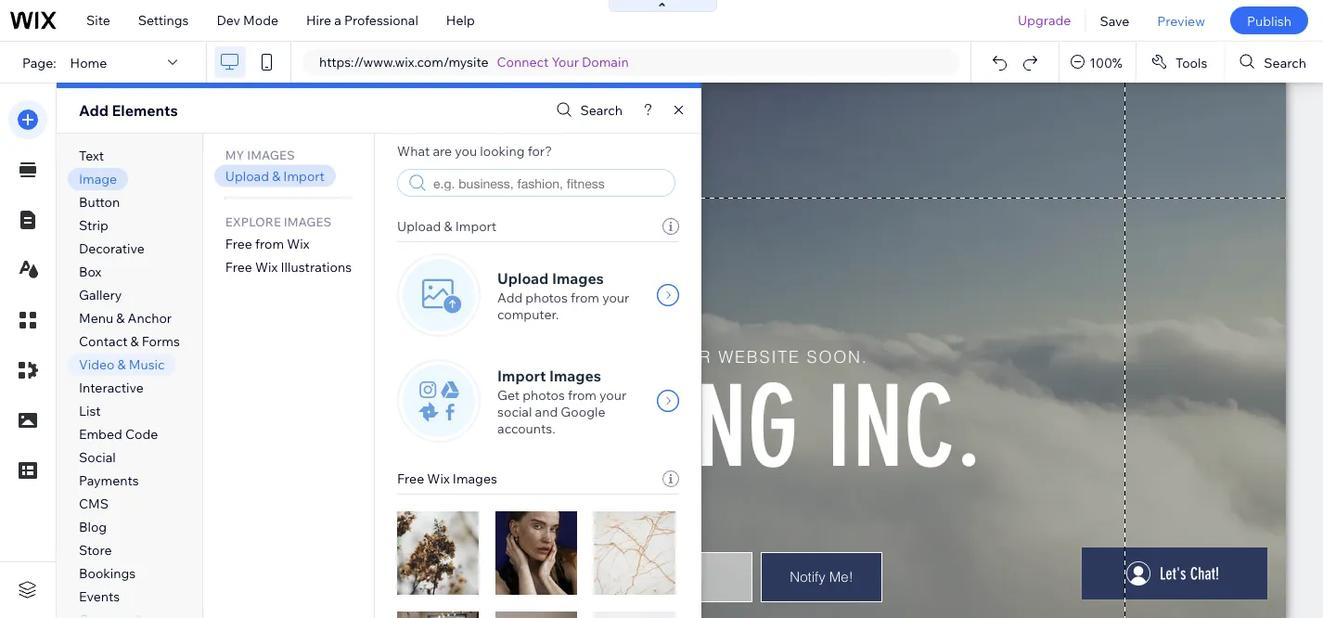 Task type: locate. For each thing, give the bounding box(es) containing it.
wix
[[225, 191, 248, 207]]

video inside 'text image button strip decorative box gallery menu & anchor contact & forms video & music interactive list embed code social payments cms blog store bookings events'
[[79, 356, 115, 373]]

& right menu
[[116, 310, 125, 326]]

search
[[1264, 54, 1307, 70], [578, 102, 620, 118]]

dev
[[217, 12, 240, 28]]

1 vertical spatial search
[[578, 102, 620, 118]]

& left forms
[[130, 333, 139, 349]]

search down publish
[[1264, 54, 1307, 70]]

1 horizontal spatial search
[[1264, 54, 1307, 70]]

search button
[[1225, 42, 1323, 83], [549, 97, 620, 124]]

domain
[[582, 54, 629, 70]]

0 horizontal spatial search button
[[549, 97, 620, 124]]

menu
[[79, 310, 113, 326]]

decorative
[[79, 240, 145, 257]]

settings
[[138, 12, 189, 28]]

cms
[[79, 496, 109, 512]]

box
[[79, 264, 102, 280]]

single video players
[[394, 154, 518, 170]]

preview button
[[1144, 0, 1219, 41]]

https://www.wix.com/mysite connect your domain
[[319, 54, 629, 70]]

bookings
[[79, 565, 136, 581]]

publish button
[[1230, 6, 1309, 34]]

list
[[79, 403, 101, 419]]

connect
[[497, 54, 549, 70]]

0 horizontal spatial players
[[305, 168, 349, 184]]

0 horizontal spatial single
[[225, 168, 264, 184]]

mode
[[243, 12, 278, 28]]

https://www.wix.com/mysite
[[319, 54, 489, 70]]

forms
[[142, 333, 180, 349]]

1 vertical spatial search button
[[549, 97, 620, 124]]

0 vertical spatial search
[[1264, 54, 1307, 70]]

& left music
[[117, 356, 126, 373]]

image
[[79, 171, 117, 187]]

your
[[552, 54, 579, 70]]

&
[[116, 310, 125, 326], [130, 333, 139, 349], [117, 356, 126, 373]]

strip
[[79, 217, 108, 233]]

players inside "video single video players wix video videobox video mask transparent video"
[[305, 168, 349, 184]]

store
[[79, 542, 112, 558]]

single
[[394, 154, 433, 170], [225, 168, 264, 184]]

video
[[225, 147, 264, 162], [436, 154, 471, 170], [267, 168, 302, 184], [251, 191, 286, 207], [225, 237, 261, 253], [301, 260, 337, 277], [79, 356, 115, 373]]

1 horizontal spatial search button
[[1225, 42, 1323, 83]]

search button down publish button
[[1225, 42, 1323, 83]]

embed
[[79, 426, 122, 442]]

players
[[474, 154, 518, 170], [305, 168, 349, 184]]

help
[[446, 12, 475, 28]]

blog
[[79, 519, 107, 535]]

social
[[79, 449, 116, 465]]

search button down your
[[549, 97, 620, 124]]

code
[[125, 426, 158, 442]]

search down domain
[[578, 102, 620, 118]]



Task type: describe. For each thing, give the bounding box(es) containing it.
tools
[[1176, 54, 1208, 70]]

1 horizontal spatial players
[[474, 154, 518, 170]]

hire a professional
[[306, 12, 418, 28]]

preview
[[1158, 12, 1205, 29]]

anchor
[[128, 310, 172, 326]]

site
[[86, 12, 110, 28]]

button
[[79, 194, 120, 210]]

tools button
[[1137, 42, 1224, 83]]

save button
[[1086, 0, 1144, 41]]

add
[[79, 101, 108, 120]]

professional
[[344, 12, 418, 28]]

publish
[[1247, 12, 1292, 29]]

elements
[[112, 101, 178, 120]]

1 horizontal spatial single
[[394, 154, 433, 170]]

events
[[79, 588, 120, 605]]

dev mode
[[217, 12, 278, 28]]

2 vertical spatial &
[[117, 356, 126, 373]]

0 vertical spatial &
[[116, 310, 125, 326]]

videobox
[[225, 214, 284, 230]]

0 horizontal spatial search
[[578, 102, 620, 118]]

home
[[70, 54, 107, 70]]

payments
[[79, 472, 139, 489]]

1 vertical spatial &
[[130, 333, 139, 349]]

text image button strip decorative box gallery menu & anchor contact & forms video & music interactive list embed code social payments cms blog store bookings events
[[79, 148, 180, 605]]

100% button
[[1060, 42, 1136, 83]]

text
[[79, 148, 104, 164]]

100%
[[1090, 54, 1123, 70]]

transparent
[[225, 260, 298, 277]]

a
[[334, 12, 341, 28]]

save
[[1100, 12, 1130, 29]]

gallery
[[79, 287, 122, 303]]

mask
[[264, 237, 296, 253]]

upgrade
[[1018, 12, 1071, 28]]

hire
[[306, 12, 331, 28]]

0 vertical spatial search button
[[1225, 42, 1323, 83]]

single inside "video single video players wix video videobox video mask transparent video"
[[225, 168, 264, 184]]

video single video players wix video videobox video mask transparent video
[[225, 147, 349, 277]]

contact
[[79, 333, 128, 349]]

add elements
[[79, 101, 178, 120]]

interactive
[[79, 380, 144, 396]]

music
[[129, 356, 165, 373]]



Task type: vqa. For each thing, say whether or not it's contained in the screenshot.
1st Show More from the bottom
no



